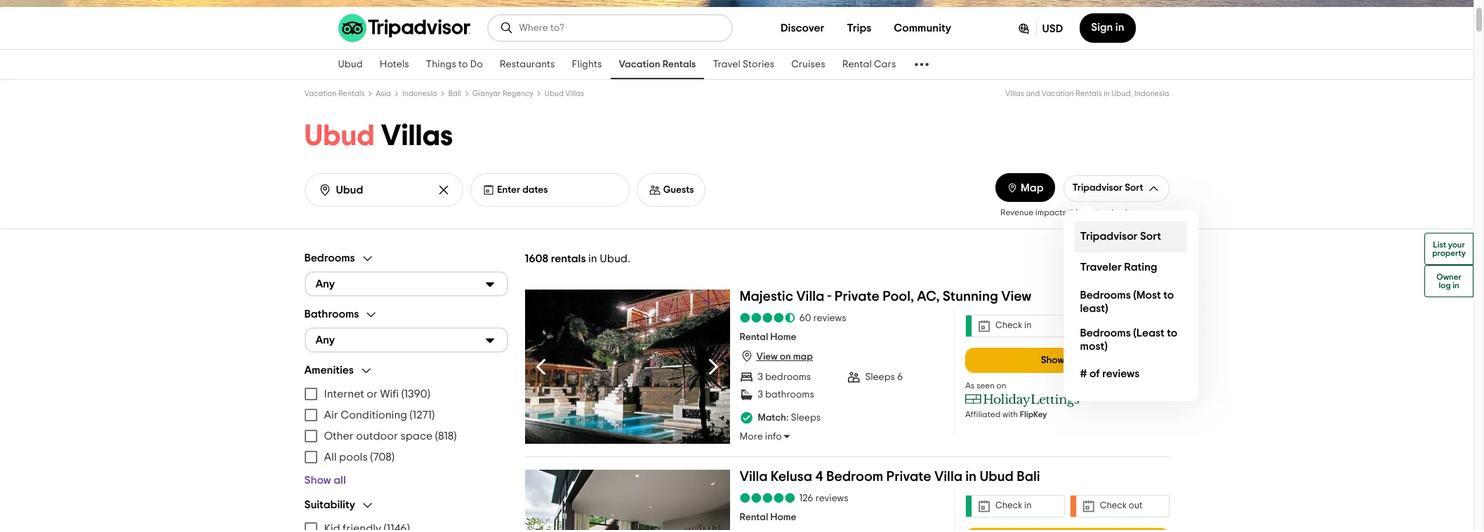 Task type: locate. For each thing, give the bounding box(es) containing it.
owner log in
[[1437, 273, 1462, 290]]

stunning
[[943, 290, 998, 304]]

in inside the villa kelusa 4 bedroom private villa in ubud bali link
[[966, 470, 977, 484]]

bedrooms
[[304, 253, 355, 264], [1080, 290, 1131, 301], [1080, 328, 1131, 339]]

1 vertical spatial bedrooms
[[1080, 290, 1131, 301]]

sleeps left the 6
[[865, 373, 895, 383]]

list your property button
[[1425, 233, 1474, 265]]

tripadvisor sort inside popup button
[[1073, 183, 1144, 193]]

any button
[[304, 271, 508, 297], [304, 328, 508, 353]]

affiliated
[[966, 410, 1001, 419]]

sign in link
[[1080, 13, 1136, 43]]

bedrooms up "bathrooms" at the left
[[304, 253, 355, 264]]

0 horizontal spatial private
[[835, 290, 880, 304]]

restaurants link
[[491, 50, 564, 79]]

0 vertical spatial tripadvisor sort
[[1073, 183, 1144, 193]]

bedrooms for bedrooms
[[304, 253, 355, 264]]

1 horizontal spatial villa
[[796, 290, 825, 304]]

discover
[[781, 22, 825, 34]]

0 horizontal spatial villa
[[740, 470, 768, 484]]

1 vertical spatial view
[[757, 353, 778, 362]]

list your property
[[1433, 241, 1466, 258]]

2 group from the top
[[304, 308, 508, 353]]

group containing bedrooms
[[304, 252, 508, 297]]

private right the -
[[835, 290, 880, 304]]

2 horizontal spatial villas
[[1006, 90, 1025, 98]]

sort
[[1125, 183, 1144, 193], [1140, 231, 1161, 242]]

1 horizontal spatial on
[[997, 382, 1007, 390]]

gianyar regency
[[473, 90, 534, 98]]

indonesia left bali link
[[402, 90, 437, 98]]

vacation rentals link down search search box
[[611, 50, 705, 79]]

1 vertical spatial sleeps
[[791, 414, 821, 424]]

0 horizontal spatial indonesia
[[402, 90, 437, 98]]

1 vertical spatial any button
[[304, 328, 508, 353]]

bali down things to do link
[[448, 90, 462, 98]]

in
[[1116, 22, 1125, 33], [1104, 90, 1110, 98], [588, 253, 597, 264], [1453, 282, 1460, 290], [1025, 322, 1032, 331], [966, 470, 977, 484], [1025, 502, 1032, 511]]

1 vertical spatial to
[[1164, 290, 1174, 301]]

1 vertical spatial reviews
[[1103, 369, 1140, 380]]

suitability group
[[304, 499, 508, 531]]

private right bedroom
[[887, 470, 932, 484]]

3 group from the top
[[304, 364, 508, 488]]

to for bedrooms (least to most)
[[1167, 328, 1178, 339]]

check in for ubud
[[996, 502, 1032, 511]]

sleeps
[[865, 373, 895, 383], [791, 414, 821, 424]]

rental
[[842, 60, 872, 70], [740, 333, 768, 343], [740, 513, 768, 523]]

(818)
[[435, 431, 457, 442]]

bedrooms up least)
[[1080, 290, 1131, 301]]

guests button
[[637, 173, 706, 207]]

1 horizontal spatial vacation rentals
[[619, 60, 696, 70]]

tripadvisor sort up order.
[[1073, 183, 1144, 193]]

show
[[1041, 356, 1065, 366], [304, 475, 331, 486]]

#
[[1080, 369, 1087, 380]]

rental for 60 reviews
[[740, 333, 768, 343]]

bali down flipkey
[[1017, 470, 1040, 484]]

map
[[793, 353, 813, 362]]

search image
[[318, 183, 332, 197]]

cruises link
[[783, 50, 834, 79]]

info
[[765, 433, 782, 442]]

0 vertical spatial any button
[[304, 271, 508, 297]]

check out
[[1100, 322, 1143, 331], [1100, 502, 1143, 511]]

list box
[[1064, 210, 1198, 401]]

any
[[316, 279, 335, 290], [316, 335, 335, 346]]

(708)
[[370, 452, 395, 463]]

1 group from the top
[[304, 252, 508, 297]]

tripadvisor inside popup button
[[1073, 183, 1123, 193]]

rentals left ubud,
[[1076, 90, 1102, 98]]

to inside things to do link
[[459, 60, 468, 70]]

0 vertical spatial tripadvisor
[[1073, 183, 1123, 193]]

2 vertical spatial to
[[1167, 328, 1178, 339]]

community button
[[883, 14, 963, 42]]

1 vertical spatial rental
[[740, 333, 768, 343]]

1 vertical spatial group
[[304, 308, 508, 353]]

1 home from the top
[[770, 333, 797, 343]]

bathrooms
[[765, 390, 814, 400]]

1 out from the top
[[1129, 322, 1143, 331]]

in inside sign in link
[[1116, 22, 1125, 33]]

villas down the indonesia "link"
[[381, 121, 453, 151]]

Search search field
[[336, 184, 426, 197]]

show left 'all'
[[304, 475, 331, 486]]

most)
[[1080, 341, 1108, 352]]

travel stories
[[713, 60, 775, 70]]

rentals down "ubud" link
[[338, 90, 365, 98]]

pool,
[[883, 290, 914, 304]]

1 rental home from the top
[[740, 333, 797, 343]]

126 reviews
[[799, 494, 849, 504]]

seen
[[977, 382, 995, 390]]

sort down learn more link
[[1140, 231, 1161, 242]]

rentals
[[663, 60, 696, 70], [338, 90, 365, 98], [1076, 90, 1102, 98]]

out for villa kelusa 4 bedroom private villa in ubud bali
[[1129, 502, 1143, 511]]

1 vertical spatial vacation rentals link
[[304, 90, 365, 98]]

on left map
[[780, 353, 791, 362]]

pools
[[339, 452, 368, 463]]

bedrooms inside bedrooms (most to least)
[[1080, 290, 1131, 301]]

flipkey
[[1020, 410, 1047, 419]]

log
[[1439, 282, 1451, 290]]

0 vertical spatial sort
[[1125, 183, 1144, 193]]

map button
[[996, 173, 1055, 202]]

0 vertical spatial rental home
[[740, 333, 797, 343]]

least)
[[1080, 303, 1109, 314]]

1 vertical spatial any
[[316, 335, 335, 346]]

villas
[[566, 90, 584, 98], [1006, 90, 1025, 98], [381, 121, 453, 151]]

2 vertical spatial bedrooms
[[1080, 328, 1131, 339]]

0 vertical spatial on
[[780, 353, 791, 362]]

3 up match: at bottom right
[[758, 390, 763, 400]]

home up view on map
[[770, 333, 797, 343]]

1 vertical spatial check in
[[996, 502, 1032, 511]]

group
[[304, 252, 508, 297], [304, 308, 508, 353], [304, 364, 508, 488]]

out for majestic villa - private pool, ac, stunning view
[[1129, 322, 1143, 331]]

bedrooms inside bedrooms (least to most)
[[1080, 328, 1131, 339]]

owner log in button
[[1425, 265, 1474, 298]]

bedrooms up "most)"
[[1080, 328, 1131, 339]]

1 any button from the top
[[304, 271, 508, 297]]

2 any from the top
[[316, 335, 335, 346]]

revenue
[[1001, 208, 1034, 217]]

rental home up view on map button
[[740, 333, 797, 343]]

0 horizontal spatial on
[[780, 353, 791, 362]]

1 horizontal spatial indonesia
[[1135, 90, 1170, 98]]

0 horizontal spatial bali
[[448, 90, 462, 98]]

ubud
[[338, 60, 363, 70], [545, 90, 564, 98], [304, 121, 375, 151], [980, 470, 1014, 484]]

restaurants
[[500, 60, 555, 70]]

None search field
[[488, 15, 731, 41]]

to left do
[[459, 60, 468, 70]]

rating
[[1124, 262, 1158, 273]]

majestic villa - private pool, ac, stunning view, vacation rental in ubud image
[[525, 290, 730, 444]]

sign
[[1091, 22, 1113, 33]]

search image
[[500, 21, 514, 35]]

vacation rentals link down "ubud" link
[[304, 90, 365, 98]]

rental cars
[[842, 60, 896, 70]]

menu
[[304, 384, 508, 468]]

rental for 126 reviews
[[740, 513, 768, 523]]

0 vertical spatial 3
[[758, 373, 763, 383]]

0 horizontal spatial vacation
[[304, 90, 337, 98]]

1 vertical spatial home
[[770, 513, 797, 523]]

rental home down kelusa
[[740, 513, 797, 523]]

to inside bedrooms (least to most)
[[1167, 328, 1178, 339]]

villas down flights link
[[566, 90, 584, 98]]

indonesia right ubud,
[[1135, 90, 1170, 98]]

2 vertical spatial reviews
[[816, 494, 849, 504]]

0 horizontal spatial sleeps
[[791, 414, 821, 424]]

2 rental home from the top
[[740, 513, 797, 523]]

to inside bedrooms (most to least)
[[1164, 290, 1174, 301]]

1 vertical spatial bali
[[1017, 470, 1040, 484]]

1 horizontal spatial sleeps
[[865, 373, 895, 383]]

ubud villas down asia link
[[304, 121, 453, 151]]

check out for majestic villa - private pool, ac, stunning view
[[1100, 322, 1143, 331]]

vacation down search search box
[[619, 60, 660, 70]]

2 vertical spatial group
[[304, 364, 508, 488]]

1 vertical spatial 3
[[758, 390, 763, 400]]

on
[[780, 353, 791, 362], [997, 382, 1007, 390]]

ubud right the regency
[[545, 90, 564, 98]]

2 3 from the top
[[758, 390, 763, 400]]

vacation right and
[[1042, 90, 1074, 98]]

view right stunning
[[1001, 290, 1032, 304]]

1 horizontal spatial view
[[1001, 290, 1032, 304]]

vacation rentals link
[[611, 50, 705, 79], [304, 90, 365, 98]]

2 out from the top
[[1129, 502, 1143, 511]]

tripadvisor down order.
[[1080, 231, 1138, 242]]

0 vertical spatial bali
[[448, 90, 462, 98]]

0 vertical spatial show
[[1041, 356, 1065, 366]]

1 vertical spatial show
[[304, 475, 331, 486]]

1 3 from the top
[[758, 373, 763, 383]]

0 vertical spatial rental
[[842, 60, 872, 70]]

home down kelusa
[[770, 513, 797, 523]]

show all button
[[304, 474, 346, 488]]

sort up learn
[[1125, 183, 1144, 193]]

1 horizontal spatial vacation
[[619, 60, 660, 70]]

0 vertical spatial group
[[304, 252, 508, 297]]

asia link
[[376, 90, 391, 98]]

group containing bathrooms
[[304, 308, 508, 353]]

tripadvisor
[[1073, 183, 1123, 193], [1080, 231, 1138, 242]]

2 home from the top
[[770, 513, 797, 523]]

vacation rentals down "ubud" link
[[304, 90, 365, 98]]

vacation rentals down search search box
[[619, 60, 696, 70]]

villa
[[796, 290, 825, 304], [740, 470, 768, 484], [935, 470, 963, 484]]

tripadvisor image
[[338, 14, 470, 42]]

vacation down "ubud" link
[[304, 90, 337, 98]]

map
[[1021, 182, 1044, 193]]

1 vertical spatial tripadvisor
[[1080, 231, 1138, 242]]

enter dates button
[[471, 173, 630, 207]]

rentals left travel
[[663, 60, 696, 70]]

2 check in from the top
[[996, 502, 1032, 511]]

1 horizontal spatial vacation rentals link
[[611, 50, 705, 79]]

home for 60 reviews
[[770, 333, 797, 343]]

vacation for the topmost 'vacation rentals' link
[[619, 60, 660, 70]]

1608 rentals in ubud.
[[525, 253, 631, 264]]

Search search field
[[519, 22, 720, 34]]

0 vertical spatial any
[[316, 279, 335, 290]]

0 vertical spatial vacation rentals
[[619, 60, 696, 70]]

1 vertical spatial rental home
[[740, 513, 797, 523]]

other outdoor space (818)
[[324, 431, 457, 442]]

2 check out from the top
[[1100, 502, 1143, 511]]

any up "bathrooms" at the left
[[316, 279, 335, 290]]

2 vertical spatial rental
[[740, 513, 768, 523]]

1 vertical spatial check out
[[1100, 502, 1143, 511]]

tripadvisor sort button
[[1064, 175, 1170, 202]]

0 vertical spatial reviews
[[814, 314, 847, 323]]

tripadvisor sort down order.
[[1080, 231, 1161, 242]]

indonesia
[[402, 90, 437, 98], [1135, 90, 1170, 98]]

show prices
[[1041, 356, 1094, 366]]

1 vertical spatial vacation rentals
[[304, 90, 365, 98]]

reviews right of on the right of page
[[1103, 369, 1140, 380]]

prices
[[1067, 356, 1094, 366]]

2 horizontal spatial villa
[[935, 470, 963, 484]]

0 vertical spatial home
[[770, 333, 797, 343]]

1 check in from the top
[[996, 322, 1032, 331]]

rentals
[[551, 253, 586, 264]]

bali
[[448, 90, 462, 98], [1017, 470, 1040, 484]]

bedrooms inside group
[[304, 253, 355, 264]]

0 vertical spatial check out
[[1100, 322, 1143, 331]]

hotels link
[[371, 50, 418, 79]]

0 horizontal spatial view
[[757, 353, 778, 362]]

show left the prices
[[1041, 356, 1065, 366]]

sleeps 6
[[865, 373, 903, 383]]

2 any button from the top
[[304, 328, 508, 353]]

(1271)
[[410, 410, 435, 421]]

view
[[1001, 290, 1032, 304], [757, 353, 778, 362]]

to right (least
[[1167, 328, 1178, 339]]

any down "bathrooms" at the left
[[316, 335, 335, 346]]

0 vertical spatial to
[[459, 60, 468, 70]]

learn more link
[[1126, 208, 1170, 217]]

1 vertical spatial on
[[997, 382, 1007, 390]]

villas left and
[[1006, 90, 1025, 98]]

1 vertical spatial out
[[1129, 502, 1143, 511]]

3 down view on map button
[[758, 373, 763, 383]]

1 horizontal spatial show
[[1041, 356, 1065, 366]]

1 horizontal spatial bali
[[1017, 470, 1040, 484]]

home
[[770, 333, 797, 343], [770, 513, 797, 523]]

on inside button
[[780, 353, 791, 362]]

0 horizontal spatial show
[[304, 475, 331, 486]]

0 vertical spatial bedrooms
[[304, 253, 355, 264]]

sleeps down 'bathrooms'
[[791, 414, 821, 424]]

ubud down affiliated with flipkey
[[980, 470, 1014, 484]]

0 vertical spatial ubud villas
[[545, 90, 584, 98]]

0 vertical spatial check in
[[996, 322, 1032, 331]]

60 reviews
[[799, 314, 847, 323]]

1 vertical spatial private
[[887, 470, 932, 484]]

more
[[740, 433, 763, 442]]

to right (most
[[1164, 290, 1174, 301]]

ubud villas down flights link
[[545, 90, 584, 98]]

learn
[[1126, 208, 1148, 217]]

1 vertical spatial ubud villas
[[304, 121, 453, 151]]

on right seen
[[997, 382, 1007, 390]]

other
[[324, 431, 354, 442]]

air
[[324, 410, 338, 421]]

reviews down the -
[[814, 314, 847, 323]]

1 any from the top
[[316, 279, 335, 290]]

1 horizontal spatial private
[[887, 470, 932, 484]]

view on map button
[[740, 350, 813, 364]]

1 check out from the top
[[1100, 322, 1143, 331]]

community
[[894, 22, 952, 34]]

bedrooms (least to most)
[[1080, 328, 1178, 352]]

0 vertical spatial out
[[1129, 322, 1143, 331]]

2 horizontal spatial vacation
[[1042, 90, 1074, 98]]

0 vertical spatial view
[[1001, 290, 1032, 304]]

view up 3 bedrooms
[[757, 353, 778, 362]]

tripadvisor up sort at the top of the page
[[1073, 183, 1123, 193]]

reviews down the 4
[[816, 494, 849, 504]]



Task type: vqa. For each thing, say whether or not it's contained in the screenshot.
REVIEWS
yes



Task type: describe. For each thing, give the bounding box(es) containing it.
ubud up search image
[[304, 121, 375, 151]]

any button for bedrooms
[[304, 271, 508, 297]]

(least
[[1133, 328, 1165, 339]]

bathrooms
[[304, 309, 359, 320]]

villas and vacation rentals in ubud, indonesia
[[1006, 90, 1170, 98]]

travel
[[713, 60, 741, 70]]

bedrooms (most to least)
[[1080, 290, 1174, 314]]

or
[[367, 389, 378, 400]]

things
[[426, 60, 456, 70]]

outdoor
[[356, 431, 398, 442]]

list box containing tripadvisor sort
[[1064, 210, 1198, 401]]

match:
[[758, 414, 789, 424]]

# of reviews
[[1080, 369, 1140, 380]]

3 for 3 bathrooms
[[758, 390, 763, 400]]

villa kelusa 4 bedroom private villa in ubud bali , vacation rental in ubud image
[[525, 470, 730, 531]]

0 horizontal spatial vacation rentals
[[304, 90, 365, 98]]

3 for 3 bedrooms
[[758, 373, 763, 383]]

flights link
[[564, 50, 611, 79]]

group containing amenities
[[304, 364, 508, 488]]

asia
[[376, 90, 391, 98]]

-
[[828, 290, 832, 304]]

any for bedrooms
[[316, 279, 335, 290]]

show all
[[304, 475, 346, 486]]

all pools (708)
[[324, 452, 395, 463]]

enter
[[497, 185, 520, 195]]

things to do
[[426, 60, 483, 70]]

as
[[966, 382, 975, 390]]

0 vertical spatial private
[[835, 290, 880, 304]]

gianyar
[[473, 90, 501, 98]]

reviews for 60 reviews
[[814, 314, 847, 323]]

hotels
[[380, 60, 409, 70]]

owner
[[1437, 273, 1462, 282]]

indonesia link
[[402, 90, 437, 98]]

sort inside popup button
[[1125, 183, 1144, 193]]

3 bedrooms
[[758, 373, 811, 383]]

do
[[470, 60, 483, 70]]

menu containing internet or wifi (1390)
[[304, 384, 508, 468]]

bedrooms for bedrooms (most to least)
[[1080, 290, 1131, 301]]

0 horizontal spatial vacation rentals link
[[304, 90, 365, 98]]

traveler rating
[[1080, 262, 1158, 273]]

1 horizontal spatial rentals
[[663, 60, 696, 70]]

majestic
[[740, 290, 793, 304]]

suitability
[[304, 500, 355, 511]]

1 horizontal spatial villas
[[566, 90, 584, 98]]

ubud villas link
[[545, 90, 584, 98]]

flights
[[572, 60, 602, 70]]

all
[[334, 475, 346, 486]]

match: sleeps
[[758, 414, 821, 424]]

3 bathrooms
[[758, 390, 814, 400]]

vacation for leftmost 'vacation rentals' link
[[304, 90, 337, 98]]

property
[[1433, 249, 1466, 258]]

villa kelusa 4 bedroom private villa in ubud bali
[[740, 470, 1040, 484]]

view on map
[[757, 353, 813, 362]]

all
[[324, 452, 337, 463]]

order.
[[1101, 208, 1124, 217]]

discover button
[[770, 14, 836, 42]]

126
[[799, 494, 814, 504]]

to for bedrooms (most to least)
[[1164, 290, 1174, 301]]

check out for villa kelusa 4 bedroom private villa in ubud bali
[[1100, 502, 1143, 511]]

any button for bathrooms
[[304, 328, 508, 353]]

holidaylettings.com logo image
[[966, 394, 1080, 408]]

usd
[[1043, 23, 1063, 34]]

(most
[[1133, 290, 1161, 301]]

1 vertical spatial sort
[[1140, 231, 1161, 242]]

ubud.
[[600, 253, 631, 264]]

rental cars link
[[834, 50, 905, 79]]

rental home for 126 reviews
[[740, 513, 797, 523]]

majestic villa - private pool, ac, stunning view
[[740, 290, 1032, 304]]

traveler
[[1080, 262, 1122, 273]]

your
[[1448, 241, 1465, 249]]

internet or wifi (1390)
[[324, 389, 430, 400]]

4
[[816, 470, 823, 484]]

show for show prices
[[1041, 356, 1065, 366]]

in inside owner log in
[[1453, 282, 1460, 290]]

sort
[[1084, 208, 1099, 217]]

0 vertical spatial sleeps
[[865, 373, 895, 383]]

things to do link
[[418, 50, 491, 79]]

majestic villa - private pool, ac, stunning view link
[[740, 290, 1032, 309]]

list
[[1433, 241, 1447, 249]]

check in for view
[[996, 322, 1032, 331]]

any for bathrooms
[[316, 335, 335, 346]]

0 horizontal spatial rentals
[[338, 90, 365, 98]]

rental home for 60 reviews
[[740, 333, 797, 343]]

cruises
[[792, 60, 826, 70]]

and
[[1026, 90, 1040, 98]]

2 indonesia from the left
[[1135, 90, 1170, 98]]

bali inside the villa kelusa 4 bedroom private villa in ubud bali link
[[1017, 470, 1040, 484]]

1 indonesia from the left
[[402, 90, 437, 98]]

home for 126 reviews
[[770, 513, 797, 523]]

bedrooms for bedrooms (least to most)
[[1080, 328, 1131, 339]]

(1390)
[[401, 389, 430, 400]]

advertisement region
[[0, 0, 1474, 7]]

ubud left hotels at the top of the page
[[338, 60, 363, 70]]

gianyar regency link
[[473, 90, 534, 98]]

0 horizontal spatial ubud villas
[[304, 121, 453, 151]]

kelusa
[[771, 470, 812, 484]]

travel stories link
[[705, 50, 783, 79]]

view inside button
[[757, 353, 778, 362]]

internet
[[324, 389, 364, 400]]

usd button
[[1005, 13, 1075, 43]]

show for show all
[[304, 475, 331, 486]]

0 vertical spatial vacation rentals link
[[611, 50, 705, 79]]

show prices button
[[966, 348, 1170, 373]]

ubud link
[[330, 50, 371, 79]]

conditioning
[[341, 410, 407, 421]]

1 vertical spatial tripadvisor sort
[[1080, 231, 1161, 242]]

villa kelusa 4 bedroom private villa in ubud bali link
[[740, 470, 1040, 490]]

of
[[1090, 369, 1100, 380]]

space
[[401, 431, 433, 442]]

1 horizontal spatial ubud villas
[[545, 90, 584, 98]]

more info
[[740, 433, 782, 442]]

wifi
[[380, 389, 399, 400]]

0 horizontal spatial villas
[[381, 121, 453, 151]]

clear image
[[437, 183, 451, 197]]

1608
[[525, 253, 549, 264]]

2 horizontal spatial rentals
[[1076, 90, 1102, 98]]

this
[[1068, 208, 1082, 217]]

reviews for 126 reviews
[[816, 494, 849, 504]]

bali link
[[448, 90, 462, 98]]

air conditioning (1271)
[[324, 410, 435, 421]]



